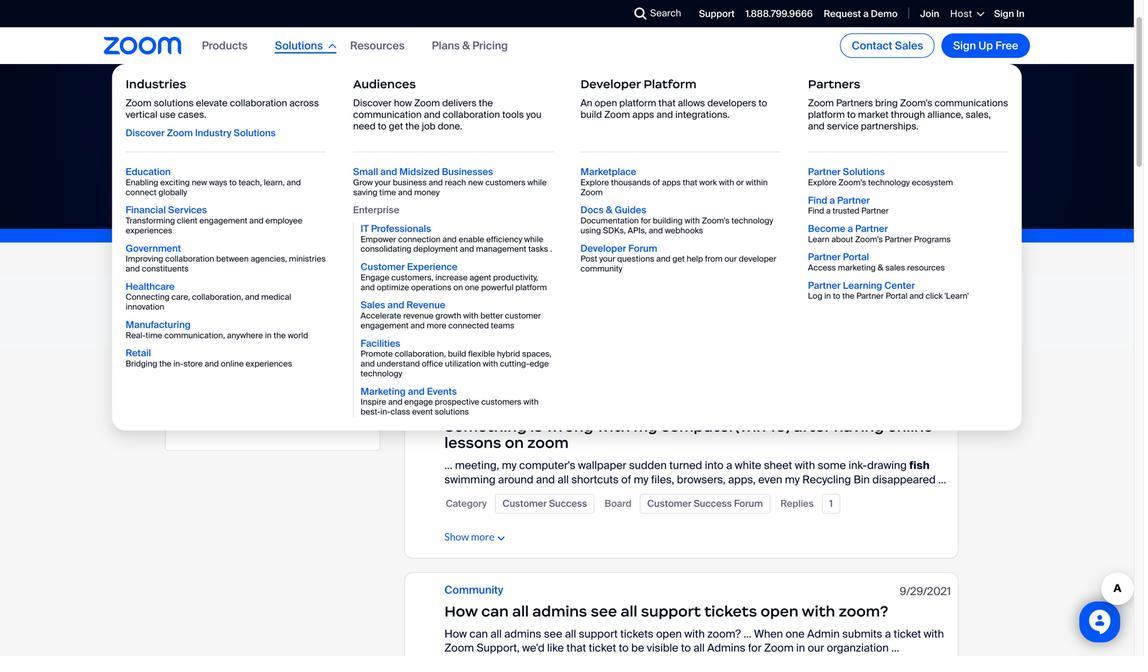Task type: locate. For each thing, give the bounding box(es) containing it.
0 vertical spatial open
[[595, 97, 618, 110]]

customers up something
[[482, 397, 522, 407]]

0 horizontal spatial that
[[567, 641, 586, 655]]

and left click
[[910, 291, 924, 301]]

alliance,
[[928, 108, 964, 121]]

0 horizontal spatial sign
[[954, 39, 977, 53]]

show more
[[445, 531, 495, 543]]

0 horizontal spatial tickets
[[621, 627, 654, 641]]

audiences discover how zoom delivers the communication and collaboration tools you need to get the job done.
[[353, 77, 542, 132]]

success down the shortcuts
[[549, 498, 588, 510]]

our right from
[[725, 254, 737, 264]]

replies
[[781, 498, 814, 510]]

community inside the community something is wrong with my computer(win 10) after having online lessons on zoom ... meeting, my computer's wallpaper sudden turned into a white sheet with some ink-drawing fish swimming around and all shortcuts of my files, browsers, apps, even my recycling bin disappeared ...
[[445, 398, 504, 413]]

1 explore from the left
[[581, 177, 609, 188]]

second
[[557, 360, 586, 371]]

1 find from the top
[[809, 194, 828, 207]]

and left employee
[[249, 215, 264, 226]]

partners
[[809, 77, 861, 92], [837, 97, 874, 110]]

developer inside marketplace explore thousands of apps that work with or within zoom docs & guides documentation for building with zoom's technology using sdks, apis, and webhooks developer forum post your questions and get help from our developer community
[[581, 242, 627, 255]]

submits
[[843, 627, 883, 641]]

partner up sales
[[885, 234, 913, 244]]

technology inside small and midsized businesses grow your business and reach new customers while saving time and money enterprise it professionals empower connection and enable efficiency while consolidating deployment and management tasks . customer experience engage customers, increase agent productivity, and optimize operations on one powerful platform sales and revenue accelerate revenue growth with better customer engagement and more connected teams facilities promote collaboration, build flexible hybrid spaces, and understand office utilization with cutting-edge technology marketing and events inspire and engage prospective customers with best-in-class event solutions
[[361, 368, 403, 379]]

2 vertical spatial solutions
[[843, 166, 885, 178]]

1 success from the left
[[549, 498, 588, 510]]

0 horizontal spatial support
[[507, 304, 546, 317]]

1 horizontal spatial &
[[606, 204, 613, 216]]

2 find from the top
[[809, 206, 825, 216]]

get inside the audiences discover how zoom delivers the communication and collaboration tools you need to get the job done.
[[389, 120, 403, 132]]

in right anywhere
[[265, 330, 272, 341]]

open right an
[[595, 97, 618, 110]]

1 horizontal spatial sales
[[896, 39, 924, 53]]

you
[[508, 63, 577, 108], [527, 108, 542, 121]]

you inside the audiences discover how zoom delivers the communication and collaboration tools you need to get the job done.
[[527, 108, 542, 121]]

on left is
[[505, 434, 524, 452]]

partner up become a partner link
[[838, 194, 870, 207]]

how
[[445, 602, 478, 621], [445, 627, 467, 641]]

customer down around
[[503, 498, 547, 510]]

zoom inside marketplace explore thousands of apps that work with or within zoom docs & guides documentation for building with zoom's technology using sdks, apis, and webhooks developer forum post your questions and get help from our developer community
[[581, 187, 603, 197]]

0 vertical spatial developer
[[581, 77, 641, 92]]

1 vertical spatial that
[[683, 177, 698, 188]]

of inside marketplace explore thousands of apps that work with or within zoom docs & guides documentation for building with zoom's technology using sdks, apis, and webhooks developer forum post your questions and get help from our developer community
[[653, 177, 661, 188]]

partner down access
[[809, 279, 841, 292]]

customer for category
[[503, 498, 547, 510]]

open up when
[[761, 602, 799, 621]]

support up teams
[[507, 304, 546, 317]]

solutions
[[275, 38, 323, 53], [234, 127, 276, 139], [843, 166, 885, 178]]

with left or
[[719, 177, 735, 188]]

deployment
[[414, 244, 458, 254]]

0 vertical spatial community button
[[445, 398, 504, 413]]

technology inside partner solutions explore zoom's technology ecosystem find a partner find a trusted partner become a partner learn about zoom's partner programs partner portal access marketing & sales resources partner learning center log in to the partner portal and click 'learn'
[[869, 177, 910, 188]]

small
[[353, 166, 378, 178]]

1 vertical spatial in-
[[381, 406, 391, 417]]

0 horizontal spatial success
[[549, 498, 588, 510]]

a up become
[[830, 194, 836, 207]]

customer success
[[503, 498, 588, 510]]

1 horizontal spatial platform
[[620, 97, 657, 110]]

1 horizontal spatial one
[[786, 627, 805, 641]]

zoom? left when
[[708, 627, 741, 641]]

show more button
[[445, 530, 505, 547]]

& left sales
[[878, 262, 884, 273]]

partner right trusted
[[862, 206, 889, 216]]

that for marketplace
[[683, 177, 698, 188]]

0 horizontal spatial our
[[725, 254, 737, 264]]

in right log
[[825, 291, 832, 301]]

elevate
[[196, 97, 228, 110]]

white
[[735, 458, 762, 473]]

zoom's right about
[[856, 234, 883, 244]]

what
[[332, 63, 432, 108]]

0 horizontal spatial open
[[595, 97, 618, 110]]

0 horizontal spatial in-
[[173, 358, 184, 369]]

forum inside what are you looking for? 'main content'
[[734, 498, 763, 510]]

education
[[126, 166, 171, 178]]

0 vertical spatial on
[[454, 282, 463, 293]]

find
[[809, 194, 828, 207], [809, 206, 825, 216]]

can up support,
[[482, 602, 509, 621]]

sign
[[995, 8, 1015, 20], [954, 39, 977, 53]]

0 horizontal spatial time
[[146, 330, 162, 341]]

0 vertical spatial support
[[641, 602, 701, 621]]

build down what are you looking for?
[[581, 108, 602, 121]]

2 success from the left
[[694, 498, 732, 510]]

admins left like
[[505, 627, 542, 641]]

customer
[[361, 261, 405, 273], [503, 498, 547, 510], [648, 498, 692, 510]]

plans & pricing
[[432, 38, 508, 53]]

0 vertical spatial community
[[445, 398, 504, 413]]

1 vertical spatial of
[[467, 360, 476, 372]]

open
[[595, 97, 618, 110], [761, 602, 799, 621], [657, 627, 682, 641]]

and up customer success
[[536, 473, 555, 487]]

money
[[414, 187, 440, 197]]

1 horizontal spatial apps
[[662, 177, 681, 188]]

are
[[441, 63, 499, 108]]

the right "delivers"
[[479, 97, 493, 110]]

new inside education enabling exciting new ways to teach, learn, and connect globally financial services transforming client engagement and employee experiences government improving collaboration between agencies, ministries and constituents healthcare connecting care, collaboration, and medical innovation manufacturing real-time communication, anywhere in the world retail bridging the in-store and online experiences
[[192, 177, 207, 188]]

zoom inside developer platform an open platform that allows developers to build zoom apps and integrations.
[[605, 108, 631, 121]]

small and midsized businesses link
[[353, 166, 493, 178]]

in-
[[173, 358, 184, 369], [381, 406, 391, 417]]

zoom down 'use'
[[167, 127, 193, 139]]

technology inside marketplace explore thousands of apps that work with or within zoom docs & guides documentation for building with zoom's technology using sdks, apis, and webhooks developer forum post your questions and get help from our developer community
[[732, 215, 774, 226]]

time up retail link
[[146, 330, 162, 341]]

one right when
[[786, 627, 805, 641]]

agent
[[470, 272, 492, 283]]

technology left the ecosystem
[[869, 177, 910, 188]]

see
[[591, 602, 618, 621], [544, 627, 563, 641]]

1 vertical spatial solutions
[[435, 406, 469, 417]]

new left ways
[[192, 177, 207, 188]]

your
[[375, 177, 391, 188], [600, 254, 616, 264]]

1 vertical spatial open
[[761, 602, 799, 621]]

and down the facilities link
[[361, 358, 375, 369]]

all up customer success
[[558, 473, 569, 487]]

to left be at the bottom right
[[619, 641, 629, 655]]

0 horizontal spatial zoom's
[[702, 215, 730, 226]]

explore up find a partner link
[[809, 177, 837, 188]]

1 horizontal spatial get
[[673, 254, 685, 264]]

engagement right client
[[200, 215, 248, 226]]

the left 'world'
[[274, 330, 286, 341]]

all up be at the bottom right
[[621, 602, 638, 621]]

customer inside small and midsized businesses grow your business and reach new customers while saving time and money enterprise it professionals empower connection and enable efficiency while consolidating deployment and management tasks . customer experience engage customers, increase agent productivity, and optimize operations on one powerful platform sales and revenue accelerate revenue growth with better customer engagement and more connected teams facilities promote collaboration, build flexible hybrid spaces, and understand office utilization with cutting-edge technology marketing and events inspire and engage prospective customers with best-in-class event solutions
[[361, 261, 405, 273]]

and inside the audiences discover how zoom delivers the communication and collaboration tools you need to get the job done.
[[424, 108, 441, 121]]

0 horizontal spatial your
[[375, 177, 391, 188]]

1 horizontal spatial our
[[808, 641, 825, 655]]

healthcare
[[126, 280, 175, 293]]

0 horizontal spatial collaboration,
[[192, 292, 243, 302]]

get inside marketplace explore thousands of apps that work with or within zoom docs & guides documentation for building with zoom's technology using sdks, apis, and webhooks developer forum post your questions and get help from our developer community
[[673, 254, 685, 264]]

online inside the community something is wrong with my computer(win 10) after having online lessons on zoom ... meeting, my computer's wallpaper sudden turned into a white sheet with some ink-drawing fish swimming around and all shortcuts of my files, browsers, apps, even my recycling bin disappeared ...
[[888, 418, 934, 436]]

1 horizontal spatial in-
[[381, 406, 391, 417]]

0 horizontal spatial see
[[544, 627, 563, 641]]

0 vertical spatial can
[[482, 602, 509, 621]]

2 vertical spatial of
[[622, 473, 632, 487]]

open down how can all admins see all support tickets open with zoom? link
[[657, 627, 682, 641]]

zoom? up "submits"
[[839, 602, 889, 621]]

1 vertical spatial sign
[[954, 39, 977, 53]]

2 explore from the left
[[809, 177, 837, 188]]

it
[[361, 222, 369, 235]]

your right "post"
[[600, 254, 616, 264]]

2 vertical spatial open
[[657, 627, 682, 641]]

with
[[719, 177, 735, 188], [685, 215, 700, 226], [464, 310, 479, 321], [483, 358, 498, 369], [524, 397, 539, 407], [597, 418, 631, 436], [795, 458, 816, 473], [802, 602, 836, 621], [685, 627, 705, 641], [924, 627, 945, 641]]

prospective
[[435, 397, 480, 407]]

zoom right an
[[605, 108, 631, 121]]

connect
[[126, 187, 157, 197]]

fish down hybrid
[[507, 360, 525, 372]]

1 horizontal spatial on
[[505, 434, 524, 452]]

docs
[[581, 204, 604, 216]]

1 horizontal spatial solutions
[[435, 406, 469, 417]]

1 new from the left
[[192, 177, 207, 188]]

a inside how can all admins see all support tickets open with zoom? how can all admins see all support tickets open with zoom? ... when one admin submits a ticket with zoom support, we'd like that ticket to be visible to all admins for zoom in our organziation ...
[[886, 627, 892, 641]]

get down how
[[389, 120, 403, 132]]

collaboration inside industries zoom solutions elevate collaboration across vertical use cases. discover zoom industry solutions
[[230, 97, 287, 110]]

ticket left be at the bottom right
[[589, 641, 617, 655]]

0 horizontal spatial apps
[[633, 108, 655, 121]]

0 vertical spatial zoom's
[[901, 97, 933, 110]]

store
[[184, 358, 203, 369]]

collaboration inside education enabling exciting new ways to teach, learn, and connect globally financial services transforming client engagement and employee experiences government improving collaboration between agencies, ministries and constituents healthcare connecting care, collaboration, and medical innovation manufacturing real-time communication, anywhere in the world retail bridging the in-store and online experiences
[[165, 254, 214, 264]]

that inside how can all admins see all support tickets open with zoom? how can all admins see all support tickets open with zoom? ... when one admin submits a ticket with zoom support, we'd like that ticket to be visible to all admins for zoom in our organziation ...
[[567, 641, 586, 655]]

can left we'd
[[470, 627, 488, 641]]

that down "platform"
[[659, 97, 676, 110]]

1 vertical spatial see
[[544, 627, 563, 641]]

1 vertical spatial while
[[525, 234, 544, 244]]

connected
[[449, 320, 489, 331]]

0 horizontal spatial sales
[[361, 299, 386, 312]]

solutions inside partner solutions explore zoom's technology ecosystem find a partner find a trusted partner become a partner learn about zoom's partner programs partner portal access marketing & sales resources partner learning center log in to the partner portal and click 'learn'
[[843, 166, 885, 178]]

1 vertical spatial forum
[[734, 498, 763, 510]]

globally
[[159, 187, 187, 197]]

in inside partner solutions explore zoom's technology ecosystem find a partner find a trusted partner become a partner learn about zoom's partner programs partner portal access marketing & sales resources partner learning center log in to the partner portal and click 'learn'
[[825, 291, 832, 301]]

1.888.799.9666
[[746, 8, 813, 20]]

developer forum link
[[581, 242, 658, 255]]

healthcare link
[[126, 280, 175, 293]]

0 vertical spatial how
[[445, 602, 478, 621]]

fish inside the community something is wrong with my computer(win 10) after having online lessons on zoom ... meeting, my computer's wallpaper sudden turned into a white sheet with some ink-drawing fish swimming around and all shortcuts of my files, browsers, apps, even my recycling bin disappeared ...
[[910, 458, 930, 473]]

that inside marketplace explore thousands of apps that work with or within zoom docs & guides documentation for building with zoom's technology using sdks, apis, and webhooks developer forum post your questions and get help from our developer community
[[683, 177, 698, 188]]

of right the 20
[[467, 360, 476, 372]]

support inside button
[[507, 304, 546, 317]]

get
[[389, 120, 403, 132], [673, 254, 685, 264]]

solutions down the industries
[[154, 97, 194, 110]]

apps inside developer platform an open platform that allows developers to build zoom apps and integrations.
[[633, 108, 655, 121]]

bridging
[[126, 358, 157, 369]]

and right store
[[205, 358, 219, 369]]

0 vertical spatial tickets
[[705, 602, 758, 621]]

marketplace link
[[581, 166, 637, 178]]

customer down consolidating
[[361, 261, 405, 273]]

innovation
[[126, 302, 164, 312]]

2 developer from the top
[[581, 242, 627, 255]]

2 horizontal spatial open
[[761, 602, 799, 621]]

& inside marketplace explore thousands of apps that work with or within zoom docs & guides documentation for building with zoom's technology using sdks, apis, and webhooks developer forum post your questions and get help from our developer community
[[606, 204, 613, 216]]

search image
[[635, 7, 647, 20], [635, 7, 647, 20], [256, 140, 268, 153], [256, 140, 268, 153]]

one inside how can all admins see all support tickets open with zoom? how can all admins see all support tickets open with zoom? ... when one admin submits a ticket with zoom support, we'd like that ticket to be visible to all admins for zoom in our organziation ...
[[786, 627, 805, 641]]

0 horizontal spatial technology
[[361, 368, 403, 379]]

2 new from the left
[[468, 177, 484, 188]]

solutions button
[[275, 38, 323, 53]]

0 horizontal spatial portal
[[843, 251, 870, 263]]

1 horizontal spatial tickets
[[705, 602, 758, 621]]

across
[[290, 97, 319, 110]]

zoom's right bring
[[901, 97, 933, 110]]

1 vertical spatial get
[[673, 254, 685, 264]]

support left be at the bottom right
[[579, 627, 618, 641]]

a inside the community something is wrong with my computer(win 10) after having online lessons on zoom ... meeting, my computer's wallpaper sudden turned into a white sheet with some ink-drawing fish swimming around and all shortcuts of my files, browsers, apps, even my recycling bin disappeared ...
[[727, 458, 733, 473]]

you right tools
[[527, 108, 542, 121]]

support up visible
[[641, 602, 701, 621]]

sheet
[[764, 458, 793, 473]]

free
[[996, 39, 1019, 53]]

2 vertical spatial that
[[567, 641, 586, 655]]

collaboration, inside small and midsized businesses grow your business and reach new customers while saving time and money enterprise it professionals empower connection and enable efficiency while consolidating deployment and management tasks . customer experience engage customers, increase agent productivity, and optimize operations on one powerful platform sales and revenue accelerate revenue growth with better customer engagement and more connected teams facilities promote collaboration, build flexible hybrid spaces, and understand office utilization with cutting-edge technology marketing and events inspire and engage prospective customers with best-in-class event solutions
[[395, 349, 446, 359]]

1 vertical spatial apps
[[662, 177, 681, 188]]

community button
[[445, 398, 504, 413], [445, 583, 504, 597]]

while left .
[[525, 234, 544, 244]]

developer platform an open platform that allows developers to build zoom apps and integrations.
[[581, 77, 768, 121]]

to inside the audiences discover how zoom delivers the communication and collaboration tools you need to get the job done.
[[378, 120, 387, 132]]

admin
[[808, 627, 840, 641]]

1 vertical spatial time
[[146, 330, 162, 341]]

and left service at the top of the page
[[809, 120, 825, 132]]

0 vertical spatial zoom?
[[839, 602, 889, 621]]

apps inside marketplace explore thousands of apps that work with or within zoom docs & guides documentation for building with zoom's technology using sdks, apis, and webhooks developer forum post your questions and get help from our developer community
[[662, 177, 681, 188]]

1 horizontal spatial customer
[[503, 498, 547, 510]]

with down 9/29/2021 at the bottom right of the page
[[924, 627, 945, 641]]

platform inside developer platform an open platform that allows developers to build zoom apps and integrations.
[[620, 97, 657, 110]]

1 vertical spatial zoom?
[[708, 627, 741, 641]]

forum
[[629, 242, 658, 255], [734, 498, 763, 510]]

build up the 20
[[448, 349, 467, 359]]

disappeared
[[873, 473, 936, 487]]

1 horizontal spatial sign
[[995, 8, 1015, 20]]

1 vertical spatial zoom's
[[702, 215, 730, 226]]

0 vertical spatial that
[[659, 97, 676, 110]]

need
[[353, 120, 376, 132]]

zoom up 'docs'
[[581, 187, 603, 197]]

0 vertical spatial online
[[221, 358, 244, 369]]

while up tasks
[[528, 177, 547, 188]]

marketplace
[[581, 166, 637, 178]]

experiences down anywhere
[[246, 358, 292, 369]]

explore inside marketplace explore thousands of apps that work with or within zoom docs & guides documentation for building with zoom's technology using sdks, apis, and webhooks developer forum post your questions and get help from our developer community
[[581, 177, 609, 188]]

industries zoom solutions elevate collaboration across vertical use cases. discover zoom industry solutions
[[126, 77, 319, 139]]

1 how from the top
[[445, 602, 478, 621]]

engage
[[405, 397, 433, 407]]

small and midsized businesses grow your business and reach new customers while saving time and money enterprise it professionals empower connection and enable efficiency while consolidating deployment and management tasks . customer experience engage customers, increase agent productivity, and optimize operations on one powerful platform sales and revenue accelerate revenue growth with better customer engagement and more connected teams facilities promote collaboration, build flexible hybrid spaces, and understand office utilization with cutting-edge technology marketing and events inspire and engage prospective customers with best-in-class event solutions
[[353, 166, 552, 417]]

0 horizontal spatial customer
[[361, 261, 405, 273]]

retail link
[[126, 347, 151, 360]]

1 horizontal spatial discover
[[353, 97, 392, 110]]

apps down looking
[[633, 108, 655, 121]]

log
[[809, 291, 823, 301]]

1 vertical spatial support
[[579, 627, 618, 641]]

2 horizontal spatial for
[[749, 641, 762, 655]]

turned
[[670, 458, 703, 473]]

apis,
[[628, 225, 647, 236]]

in- inside small and midsized businesses grow your business and reach new customers while saving time and money enterprise it professionals empower connection and enable efficiency while consolidating deployment and management tasks . customer experience engage customers, increase agent productivity, and optimize operations on one powerful platform sales and revenue accelerate revenue growth with better customer engagement and more connected teams facilities promote collaboration, build flexible hybrid spaces, and understand office utilization with cutting-edge technology marketing and events inspire and engage prospective customers with best-in-class event solutions
[[381, 406, 391, 417]]

service
[[827, 120, 859, 132]]

collaboration,
[[192, 292, 243, 302], [395, 349, 446, 359]]

online up drawing
[[888, 418, 934, 436]]

with left some
[[795, 458, 816, 473]]

time inside small and midsized businesses grow your business and reach new customers while saving time and money enterprise it professionals empower connection and enable efficiency while consolidating deployment and management tasks . customer experience engage customers, increase agent productivity, and optimize operations on one powerful platform sales and revenue accelerate revenue growth with better customer engagement and more connected teams facilities promote collaboration, build flexible hybrid spaces, and understand office utilization with cutting-edge technology marketing and events inspire and engage prospective customers with best-in-class event solutions
[[380, 187, 396, 197]]

1 horizontal spatial time
[[380, 187, 396, 197]]

0 vertical spatial forum
[[629, 242, 658, 255]]

flexible
[[468, 349, 495, 359]]

for right admins
[[749, 641, 762, 655]]

for inside marketplace explore thousands of apps that work with or within zoom docs & guides documentation for building with zoom's technology using sdks, apis, and webhooks developer forum post your questions and get help from our developer community
[[641, 215, 651, 226]]

0 vertical spatial sign
[[995, 8, 1015, 20]]

on left agent
[[454, 282, 463, 293]]

and left medical
[[245, 292, 260, 302]]

0 vertical spatial see
[[591, 602, 618, 621]]

1 horizontal spatial explore
[[809, 177, 837, 188]]

solutions inside industries zoom solutions elevate collaboration across vertical use cases. discover zoom industry solutions
[[234, 127, 276, 139]]

market
[[859, 108, 889, 121]]

platform inside partners zoom partners bring zoom's communications platform to market through alliance, sales, and service partnerships.
[[809, 108, 845, 121]]

1 vertical spatial collaboration,
[[395, 349, 446, 359]]

forum inside marketplace explore thousands of apps that work with or within zoom docs & guides documentation for building with zoom's technology using sdks, apis, and webhooks developer forum post your questions and get help from our developer community
[[629, 242, 658, 255]]

in- inside education enabling exciting new ways to teach, learn, and connect globally financial services transforming client engagement and employee experiences government improving collaboration between agencies, ministries and constituents healthcare connecting care, collaboration, and medical innovation manufacturing real-time communication, anywhere in the world retail bridging the in-store and online experiences
[[173, 358, 184, 369]]

1 horizontal spatial technology
[[732, 215, 774, 226]]

contact
[[852, 39, 893, 53]]

care,
[[172, 292, 190, 302]]

and
[[424, 108, 441, 121], [657, 108, 673, 121], [809, 120, 825, 132], [381, 166, 397, 178], [287, 177, 301, 188], [429, 177, 443, 188], [398, 187, 413, 197], [249, 215, 264, 226], [649, 225, 663, 236], [443, 234, 457, 244], [460, 244, 474, 254], [657, 254, 671, 264], [126, 263, 140, 274], [361, 282, 375, 293], [910, 291, 924, 301], [245, 292, 260, 302], [388, 299, 405, 312], [411, 320, 425, 331], [205, 358, 219, 369], [361, 358, 375, 369], [408, 385, 425, 398], [388, 397, 403, 407], [536, 473, 555, 487]]

9/29/2021
[[900, 584, 952, 599]]

post
[[581, 254, 598, 264]]

in down spaces,
[[527, 360, 535, 371]]

admins up like
[[533, 602, 588, 621]]

apps left the work
[[662, 177, 681, 188]]

of up board at the bottom right of the page
[[622, 473, 632, 487]]

customer experience link
[[361, 261, 458, 273]]

one up all
[[465, 282, 479, 293]]

even
[[759, 473, 783, 487]]

1 vertical spatial developer
[[581, 242, 627, 255]]

1 vertical spatial community button
[[445, 583, 504, 597]]

a right "submits"
[[886, 627, 892, 641]]

new inside small and midsized businesses grow your business and reach new customers while saving time and money enterprise it professionals empower connection and enable efficiency while consolidating deployment and management tasks . customer experience engage customers, increase agent productivity, and optimize operations on one powerful platform sales and revenue accelerate revenue growth with better customer engagement and more connected teams facilities promote collaboration, build flexible hybrid spaces, and understand office utilization with cutting-edge technology marketing and events inspire and engage prospective customers with best-in-class event solutions
[[468, 177, 484, 188]]

1 vertical spatial community
[[197, 416, 254, 430]]

solutions
[[154, 97, 194, 110], [435, 406, 469, 417]]

and inside partner solutions explore zoom's technology ecosystem find a partner find a trusted partner become a partner learn about zoom's partner programs partner portal access marketing & sales resources partner learning center log in to the partner portal and click 'learn'
[[910, 291, 924, 301]]

that inside developer platform an open platform that allows developers to build zoom apps and integrations.
[[659, 97, 676, 110]]

1 horizontal spatial open
[[657, 627, 682, 641]]

and inside partners zoom partners bring zoom's communications platform to market through alliance, sales, and service partnerships.
[[809, 120, 825, 132]]

operations
[[411, 282, 452, 293]]

host button
[[951, 7, 984, 20]]

clear image
[[862, 141, 872, 151], [862, 141, 872, 151]]

sales
[[896, 39, 924, 53], [361, 299, 386, 312]]

solutions up 'across'
[[275, 38, 323, 53]]

online
[[221, 358, 244, 369], [888, 418, 934, 436]]

1 developer from the top
[[581, 77, 641, 92]]

partner down learn
[[809, 251, 841, 263]]

2 horizontal spatial collaboration
[[443, 108, 500, 121]]

1 vertical spatial support
[[507, 304, 546, 317]]

0 horizontal spatial on
[[454, 282, 463, 293]]

0 horizontal spatial engagement
[[200, 215, 248, 226]]

collaboration, up "results"
[[395, 349, 446, 359]]

0 horizontal spatial fish
[[507, 360, 525, 372]]

of right thousands on the right of page
[[653, 177, 661, 188]]

platform down "platform"
[[620, 97, 657, 110]]

1 horizontal spatial for
[[641, 215, 651, 226]]

sales inside small and midsized businesses grow your business and reach new customers while saving time and money enterprise it professionals empower connection and enable efficiency while consolidating deployment and management tasks . customer experience engage customers, increase agent productivity, and optimize operations on one powerful platform sales and revenue accelerate revenue growth with better customer engagement and more connected teams facilities promote collaboration, build flexible hybrid spaces, and understand office utilization with cutting-edge technology marketing and events inspire and engage prospective customers with best-in-class event solutions
[[361, 299, 386, 312]]

1 horizontal spatial your
[[600, 254, 616, 264]]

experiences up government
[[126, 225, 172, 236]]

docs & guides link
[[581, 204, 647, 216]]

2 horizontal spatial customer
[[648, 498, 692, 510]]

explore inside partner solutions explore zoom's technology ecosystem find a partner find a trusted partner become a partner learn about zoom's partner programs partner portal access marketing & sales resources partner learning center log in to the partner portal and click 'learn'
[[809, 177, 837, 188]]

1 horizontal spatial ticket
[[894, 627, 922, 641]]

to right log
[[833, 291, 841, 301]]

0 vertical spatial apps
[[633, 108, 655, 121]]

discover inside industries zoom solutions elevate collaboration across vertical use cases. discover zoom industry solutions
[[126, 127, 165, 139]]

None search field
[[240, 131, 894, 171]]

0 vertical spatial collaboration,
[[192, 292, 243, 302]]

that right like
[[567, 641, 586, 655]]

files,
[[652, 473, 675, 487]]

0 vertical spatial one
[[465, 282, 479, 293]]

developer inside developer platform an open platform that allows developers to build zoom apps and integrations.
[[581, 77, 641, 92]]

zoom up service at the top of the page
[[809, 97, 834, 110]]

0 horizontal spatial online
[[221, 358, 244, 369]]

online down anywhere
[[221, 358, 244, 369]]

0 vertical spatial &
[[463, 38, 470, 53]]

for
[[641, 215, 651, 226], [493, 360, 505, 372], [749, 641, 762, 655]]

to right the developers
[[759, 97, 768, 110]]

discover down vertical
[[126, 127, 165, 139]]

1 horizontal spatial success
[[694, 498, 732, 510]]

2 horizontal spatial platform
[[809, 108, 845, 121]]

2 horizontal spatial that
[[683, 177, 698, 188]]



Task type: vqa. For each thing, say whether or not it's contained in the screenshot.
rightmost System
no



Task type: describe. For each thing, give the bounding box(es) containing it.
for?
[[729, 63, 803, 108]]

after
[[794, 418, 831, 436]]

... left when
[[744, 627, 752, 641]]

zoom's inside marketplace explore thousands of apps that work with or within zoom docs & guides documentation for building with zoom's technology using sdks, apis, and webhooks developer forum post your questions and get help from our developer community
[[702, 215, 730, 226]]

all left we'd
[[491, 627, 502, 641]]

in inside education enabling exciting new ways to teach, learn, and connect globally financial services transforming client engagement and employee experiences government improving collaboration between agencies, ministries and constituents healthcare connecting care, collaboration, and medical innovation manufacturing real-time communication, anywhere in the world retail bridging the in-store and online experiences
[[265, 330, 272, 341]]

it professionals link
[[361, 222, 431, 235]]

success for customer success forum
[[694, 498, 732, 510]]

1 vertical spatial can
[[470, 627, 488, 641]]

and left optimize
[[361, 282, 375, 293]]

and down optimize
[[388, 299, 405, 312]]

2 community button from the top
[[445, 583, 504, 597]]

a left demo on the top right
[[864, 8, 869, 20]]

professionals
[[371, 222, 431, 235]]

partner solutions explore zoom's technology ecosystem find a partner find a trusted partner become a partner learn about zoom's partner programs partner portal access marketing & sales resources partner learning center log in to the partner portal and click 'learn'
[[809, 166, 969, 301]]

2 how from the top
[[445, 627, 467, 641]]

your inside marketplace explore thousands of apps that work with or within zoom docs & guides documentation for building with zoom's technology using sdks, apis, and webhooks developer forum post your questions and get help from our developer community
[[600, 254, 616, 264]]

... right disappeared
[[939, 473, 947, 487]]

zoom left admin
[[765, 641, 794, 655]]

show
[[445, 531, 469, 543]]

up
[[979, 39, 994, 53]]

0 vertical spatial partners
[[809, 77, 861, 92]]

all left admins
[[694, 641, 705, 655]]

my right even
[[785, 473, 800, 487]]

... left 'meeting,' on the bottom of the page
[[445, 458, 453, 473]]

for inside how can all admins see all support tickets open with zoom? how can all admins see all support tickets open with zoom? ... when one admin submits a ticket with zoom support, we'd like that ticket to be visible to all admins for zoom in our organziation ...
[[749, 641, 762, 655]]

0 vertical spatial customers
[[486, 177, 526, 188]]

efficiency
[[487, 234, 523, 244]]

zoom inside the audiences discover how zoom delivers the communication and collaboration tools you need to get the job done.
[[414, 97, 440, 110]]

guides
[[615, 204, 647, 216]]

on inside small and midsized businesses grow your business and reach new customers while saving time and money enterprise it professionals empower connection and enable efficiency while consolidating deployment and management tasks . customer experience engage customers, increase agent productivity, and optimize operations on one powerful platform sales and revenue accelerate revenue growth with better customer engagement and more connected teams facilities promote collaboration, build flexible hybrid spaces, and understand office utilization with cutting-edge technology marketing and events inspire and engage prospective customers with best-in-class event solutions
[[454, 282, 463, 293]]

more inside small and midsized businesses grow your business and reach new customers while saving time and money enterprise it professionals empower connection and enable efficiency while consolidating deployment and management tasks . customer experience engage customers, increase agent productivity, and optimize operations on one powerful platform sales and revenue accelerate revenue growth with better customer engagement and more connected teams facilities promote collaboration, build flexible hybrid spaces, and understand office utilization with cutting-edge technology marketing and events inspire and engage prospective customers with best-in-class event solutions
[[427, 320, 447, 331]]

1 vertical spatial customers
[[482, 397, 522, 407]]

1.888.799.9666 link
[[746, 8, 813, 20]]

looking
[[586, 63, 720, 108]]

computer's
[[520, 458, 576, 473]]

0 horizontal spatial zoom?
[[708, 627, 741, 641]]

sales,
[[966, 108, 992, 121]]

government
[[126, 242, 181, 255]]

click
[[926, 291, 943, 301]]

host
[[951, 7, 973, 20]]

online inside education enabling exciting new ways to teach, learn, and connect globally financial services transforming client engagement and employee experiences government improving collaboration between agencies, ministries and constituents healthcare connecting care, collaboration, and medical innovation manufacturing real-time communication, anywhere in the world retail bridging the in-store and online experiences
[[221, 358, 244, 369]]

how can all admins see all support tickets open with zoom? link
[[445, 602, 889, 621]]

1
[[830, 498, 833, 510]]

in inside how can all admins see all support tickets open with zoom? how can all admins see all support tickets open with zoom? ... when one admin submits a ticket with zoom support, we'd like that ticket to be visible to all admins for zoom in our organziation ...
[[797, 641, 806, 655]]

time inside education enabling exciting new ways to teach, learn, and connect globally financial services transforming client engagement and employee experiences government improving collaboration between agencies, ministries and constituents healthcare connecting care, collaboration, and medical innovation manufacturing real-time communication, anywhere in the world retail bridging the in-store and online experiences
[[146, 330, 162, 341]]

and right "inspire"
[[388, 397, 403, 407]]

class
[[391, 406, 410, 417]]

marketplace explore thousands of apps that work with or within zoom docs & guides documentation for building with zoom's technology using sdks, apis, and webhooks developer forum post your questions and get help from our developer community
[[581, 166, 777, 274]]

to inside developer platform an open platform that allows developers to build zoom apps and integrations.
[[759, 97, 768, 110]]

and down revenue
[[411, 320, 425, 331]]

with up wallpaper
[[597, 418, 631, 436]]

'learn'
[[945, 291, 969, 301]]

all right like
[[565, 627, 577, 641]]

better
[[481, 310, 503, 321]]

0.40
[[536, 360, 555, 371]]

financial services link
[[126, 204, 207, 216]]

what are you looking for? main content
[[0, 0, 1135, 656]]

& inside partner solutions explore zoom's technology ecosystem find a partner find a trusted partner become a partner learn about zoom's partner programs partner portal access marketing & sales resources partner learning center log in to the partner portal and click 'learn'
[[878, 262, 884, 273]]

improving
[[126, 254, 163, 264]]

cases.
[[178, 108, 207, 121]]

promote
[[361, 349, 393, 359]]

find a partner link
[[809, 194, 870, 207]]

retail
[[126, 347, 151, 360]]

ministries
[[289, 254, 326, 264]]

help
[[687, 254, 704, 264]]

developer
[[739, 254, 777, 264]]

agencies,
[[251, 254, 287, 264]]

facilities
[[361, 337, 401, 350]]

in inside results 11 - 20 of 30 for fish in 0.40 second
[[527, 360, 535, 371]]

the left job
[[406, 120, 420, 132]]

and left money
[[398, 187, 413, 197]]

build inside small and midsized businesses grow your business and reach new customers while saving time and money enterprise it professionals empower connection and enable efficiency while consolidating deployment and management tasks . customer experience engage customers, increase agent productivity, and optimize operations on one powerful platform sales and revenue accelerate revenue growth with better customer engagement and more connected teams facilities promote collaboration, build flexible hybrid spaces, and understand office utilization with cutting-edge technology marketing and events inspire and engage prospective customers with best-in-class event solutions
[[448, 349, 467, 359]]

industries
[[126, 77, 186, 92]]

partner down marketing
[[857, 291, 884, 301]]

partner right about
[[856, 222, 889, 235]]

increase
[[436, 272, 468, 283]]

2 vertical spatial community
[[445, 583, 504, 597]]

marketing
[[361, 385, 406, 398]]

with left better
[[464, 310, 479, 321]]

demo
[[871, 8, 898, 20]]

platform inside small and midsized businesses grow your business and reach new customers while saving time and money enterprise it professionals empower connection and enable efficiency while consolidating deployment and management tasks . customer experience engage customers, increase agent productivity, and optimize operations on one powerful platform sales and revenue accelerate revenue growth with better customer engagement and more connected teams facilities promote collaboration, build flexible hybrid spaces, and understand office utilization with cutting-edge technology marketing and events inspire and engage prospective customers with best-in-class event solutions
[[516, 282, 547, 293]]

0 vertical spatial portal
[[843, 251, 870, 263]]

more inside button
[[471, 531, 495, 543]]

open inside developer platform an open platform that allows developers to build zoom apps and integrations.
[[595, 97, 618, 110]]

to inside partner solutions explore zoom's technology ecosystem find a partner find a trusted partner become a partner learn about zoom's partner programs partner portal access marketing & sales resources partner learning center log in to the partner portal and click 'learn'
[[833, 291, 841, 301]]

utilization
[[445, 358, 481, 369]]

with up is
[[524, 397, 539, 407]]

support,
[[477, 641, 520, 655]]

our inside marketplace explore thousands of apps that work with or within zoom docs & guides documentation for building with zoom's technology using sdks, apis, and webhooks developer forum post your questions and get help from our developer community
[[725, 254, 737, 264]]

use
[[160, 108, 176, 121]]

engagement inside small and midsized businesses grow your business and reach new customers while saving time and money enterprise it professionals empower connection and enable efficiency while consolidating deployment and management tasks . customer experience engage customers, increase agent productivity, and optimize operations on one powerful platform sales and revenue accelerate revenue growth with better customer engagement and more connected teams facilities promote collaboration, build flexible hybrid spaces, and understand office utilization with cutting-edge technology marketing and events inspire and engage prospective customers with best-in-class event solutions
[[361, 320, 409, 331]]

partner up find a partner link
[[809, 166, 841, 178]]

1 community button from the top
[[445, 398, 504, 413]]

an
[[581, 97, 593, 110]]

... right "submits"
[[892, 641, 900, 655]]

with up admin
[[802, 602, 836, 621]]

and left enable
[[443, 234, 457, 244]]

to right visible
[[681, 641, 691, 655]]

with right building
[[685, 215, 700, 226]]

a left trusted
[[827, 206, 831, 216]]

solutions inside industries zoom solutions elevate collaboration across vertical use cases. discover zoom industry solutions
[[154, 97, 194, 110]]

of inside the community something is wrong with my computer(win 10) after having online lessons on zoom ... meeting, my computer's wallpaper sudden turned into a white sheet with some ink-drawing fish swimming around and all shortcuts of my files, browsers, apps, even my recycling bin disappeared ...
[[622, 473, 632, 487]]

zoom logo image
[[104, 37, 182, 54]]

category
[[446, 498, 487, 510]]

0 horizontal spatial for
[[493, 360, 505, 372]]

one inside small and midsized businesses grow your business and reach new customers while saving time and money enterprise it professionals empower connection and enable efficiency while consolidating deployment and management tasks . customer experience engage customers, increase agent productivity, and optimize operations on one powerful platform sales and revenue accelerate revenue growth with better customer engagement and more connected teams facilities promote collaboration, build flexible hybrid spaces, and understand office utilization with cutting-edge technology marketing and events inspire and engage prospective customers with best-in-class event solutions
[[465, 282, 479, 293]]

build inside developer platform an open platform that allows developers to build zoom apps and integrations.
[[581, 108, 602, 121]]

1 vertical spatial experiences
[[246, 358, 292, 369]]

zoom down the industries
[[126, 97, 152, 110]]

1 horizontal spatial see
[[591, 602, 618, 621]]

request a demo
[[824, 8, 898, 20]]

all
[[466, 304, 479, 317]]

you inside what are you looking for? 'main content'
[[508, 63, 577, 108]]

success for customer success
[[549, 498, 588, 510]]

resources
[[350, 38, 405, 53]]

0 horizontal spatial ticket
[[589, 641, 617, 655]]

0 vertical spatial admins
[[533, 602, 588, 621]]

0 horizontal spatial support
[[579, 627, 618, 641]]

collaboration inside the audiences discover how zoom delivers the communication and collaboration tools you need to get the job done.
[[443, 108, 500, 121]]

to inside partners zoom partners bring zoom's communications platform to market through alliance, sales, and service partnerships.
[[848, 108, 856, 121]]

products button
[[202, 38, 248, 53]]

solutions inside small and midsized businesses grow your business and reach new customers while saving time and money enterprise it professionals empower connection and enable efficiency while consolidating deployment and management tasks . customer experience engage customers, increase agent productivity, and optimize operations on one powerful platform sales and revenue accelerate revenue growth with better customer engagement and more connected teams facilities promote collaboration, build flexible hybrid spaces, and understand office utilization with cutting-edge technology marketing and events inspire and engage prospective customers with best-in-class event solutions
[[435, 406, 469, 417]]

all inside the community something is wrong with my computer(win 10) after having online lessons on zoom ... meeting, my computer's wallpaper sudden turned into a white sheet with some ink-drawing fish swimming around and all shortcuts of my files, browsers, apps, even my recycling bin disappeared ...
[[558, 473, 569, 487]]

1 horizontal spatial support
[[641, 602, 701, 621]]

ecosystem
[[912, 177, 954, 188]]

0 horizontal spatial &
[[463, 38, 470, 53]]

enabling
[[126, 177, 158, 188]]

consolidating
[[361, 244, 412, 254]]

request a demo link
[[824, 8, 898, 20]]

and inside the community something is wrong with my computer(win 10) after having online lessons on zoom ... meeting, my computer's wallpaper sudden turned into a white sheet with some ink-drawing fish swimming around and all shortcuts of my files, browsers, apps, even my recycling bin disappeared ...
[[536, 473, 555, 487]]

0 vertical spatial while
[[528, 177, 547, 188]]

and up healthcare link
[[126, 263, 140, 274]]

with left cutting-
[[483, 358, 498, 369]]

programs
[[915, 234, 951, 244]]

the right bridging
[[159, 358, 172, 369]]

client
[[177, 215, 198, 226]]

and right learn,
[[287, 177, 301, 188]]

contact sales link
[[841, 33, 935, 58]]

your inside small and midsized businesses grow your business and reach new customers while saving time and money enterprise it professionals empower connection and enable efficiency while consolidating deployment and management tasks . customer experience engage customers, increase agent productivity, and optimize operations on one powerful platform sales and revenue accelerate revenue growth with better customer engagement and more connected teams facilities promote collaboration, build flexible hybrid spaces, and understand office utilization with cutting-edge technology marketing and events inspire and engage prospective customers with best-in-class event solutions
[[375, 177, 391, 188]]

or
[[737, 177, 744, 188]]

zoom left support,
[[445, 641, 474, 655]]

customer
[[505, 310, 541, 321]]

collaboration, inside education enabling exciting new ways to teach, learn, and connect globally financial services transforming client engagement and employee experiences government improving collaboration between agencies, ministries and constituents healthcare connecting care, collaboration, and medical innovation manufacturing real-time communication, anywhere in the world retail bridging the in-store and online experiences
[[192, 292, 243, 302]]

0 vertical spatial sales
[[896, 39, 924, 53]]

zoom's inside partners zoom partners bring zoom's communications platform to market through alliance, sales, and service partnerships.
[[901, 97, 933, 110]]

and right small at the top of the page
[[381, 166, 397, 178]]

reach
[[445, 177, 466, 188]]

to inside education enabling exciting new ways to teach, learn, and connect globally financial services transforming client engagement and employee experiences government improving collaboration between agencies, ministries and constituents healthcare connecting care, collaboration, and medical innovation manufacturing real-time communication, anywhere in the world retail bridging the in-store and online experiences
[[229, 177, 237, 188]]

work
[[700, 177, 717, 188]]

0 vertical spatial support
[[699, 8, 735, 20]]

using
[[581, 225, 601, 236]]

support link
[[699, 8, 735, 20]]

1 horizontal spatial portal
[[886, 291, 908, 301]]

and right questions
[[657, 254, 671, 264]]

customer success forum
[[648, 498, 763, 510]]

and right deployment
[[460, 244, 474, 254]]

medical
[[261, 292, 291, 302]]

0 horizontal spatial of
[[467, 360, 476, 372]]

education enabling exciting new ways to teach, learn, and connect globally financial services transforming client engagement and employee experiences government improving collaboration between agencies, ministries and constituents healthcare connecting care, collaboration, and medical innovation manufacturing real-time communication, anywhere in the world retail bridging the in-store and online experiences
[[126, 166, 326, 369]]

the inside partner solutions explore zoom's technology ecosystem find a partner find a trusted partner become a partner learn about zoom's partner programs partner portal access marketing & sales resources partner learning center log in to the partner portal and click 'learn'
[[843, 291, 855, 301]]

become
[[809, 222, 846, 235]]

1 vertical spatial zoom's
[[856, 234, 883, 244]]

facilities link
[[361, 337, 401, 350]]

0 horizontal spatial experiences
[[126, 225, 172, 236]]

zoom inside partners zoom partners bring zoom's communications platform to market through alliance, sales, and service partnerships.
[[809, 97, 834, 110]]

my left files,
[[634, 473, 649, 487]]

and right the apis,
[[649, 225, 663, 236]]

0 vertical spatial zoom's
[[839, 177, 867, 188]]

like
[[548, 641, 564, 655]]

audiences
[[353, 77, 416, 92]]

0 vertical spatial solutions
[[275, 38, 323, 53]]

partner portal link
[[809, 251, 870, 263]]

plans
[[432, 38, 460, 53]]

search
[[650, 7, 682, 19]]

sign for sign in
[[995, 8, 1015, 20]]

trusted
[[833, 206, 860, 216]]

pricing
[[473, 38, 508, 53]]

with left admins
[[685, 627, 705, 641]]

and up event
[[408, 385, 425, 398]]

webhooks
[[665, 225, 704, 236]]

arrow down image
[[498, 537, 505, 541]]

become a partner link
[[809, 222, 889, 235]]

engagement inside education enabling exciting new ways to teach, learn, and connect globally financial services transforming client engagement and employee experiences government improving collaboration between agencies, ministries and constituents healthcare connecting care, collaboration, and medical innovation manufacturing real-time communication, anywhere in the world retail bridging the in-store and online experiences
[[200, 215, 248, 226]]

and left reach on the top
[[429, 177, 443, 188]]

sign for sign up free
[[954, 39, 977, 53]]

connection
[[398, 234, 441, 244]]

1 vertical spatial partners
[[837, 97, 874, 110]]

tools
[[503, 108, 524, 121]]

on inside the community something is wrong with my computer(win 10) after having online lessons on zoom ... meeting, my computer's wallpaper sudden turned into a white sheet with some ink-drawing fish swimming around and all shortcuts of my files, browsers, apps, even my recycling bin disappeared ...
[[505, 434, 524, 452]]

revenue
[[403, 310, 434, 321]]

meeting,
[[455, 458, 500, 473]]

sign up free link
[[942, 33, 1031, 58]]

delivers
[[443, 97, 477, 110]]

our inside how can all admins see all support tickets open with zoom? how can all admins see all support tickets open with zoom? ... when one admin submits a ticket with zoom support, we'd like that ticket to be visible to all admins for zoom in our organziation ...
[[808, 641, 825, 655]]

my right 'meeting,' on the bottom of the page
[[502, 458, 517, 473]]

customer for board
[[648, 498, 692, 510]]

discover inside the audiences discover how zoom delivers the communication and collaboration tools you need to get the job done.
[[353, 97, 392, 110]]

my up sudden
[[634, 418, 658, 436]]

and inside developer platform an open platform that allows developers to build zoom apps and integrations.
[[657, 108, 673, 121]]

that for developer
[[659, 97, 676, 110]]

1 vertical spatial admins
[[505, 627, 542, 641]]

a down trusted
[[848, 222, 854, 235]]

none search field inside what are you looking for? 'main content'
[[240, 131, 894, 171]]

visible
[[647, 641, 679, 655]]

30
[[478, 360, 491, 372]]

teach,
[[239, 177, 262, 188]]

partnerships.
[[861, 120, 919, 132]]

solutions element
[[112, 64, 1023, 431]]

marketing and events link
[[361, 385, 457, 398]]

all up we'd
[[512, 602, 529, 621]]

between
[[216, 254, 249, 264]]

vertical
[[126, 108, 158, 121]]



